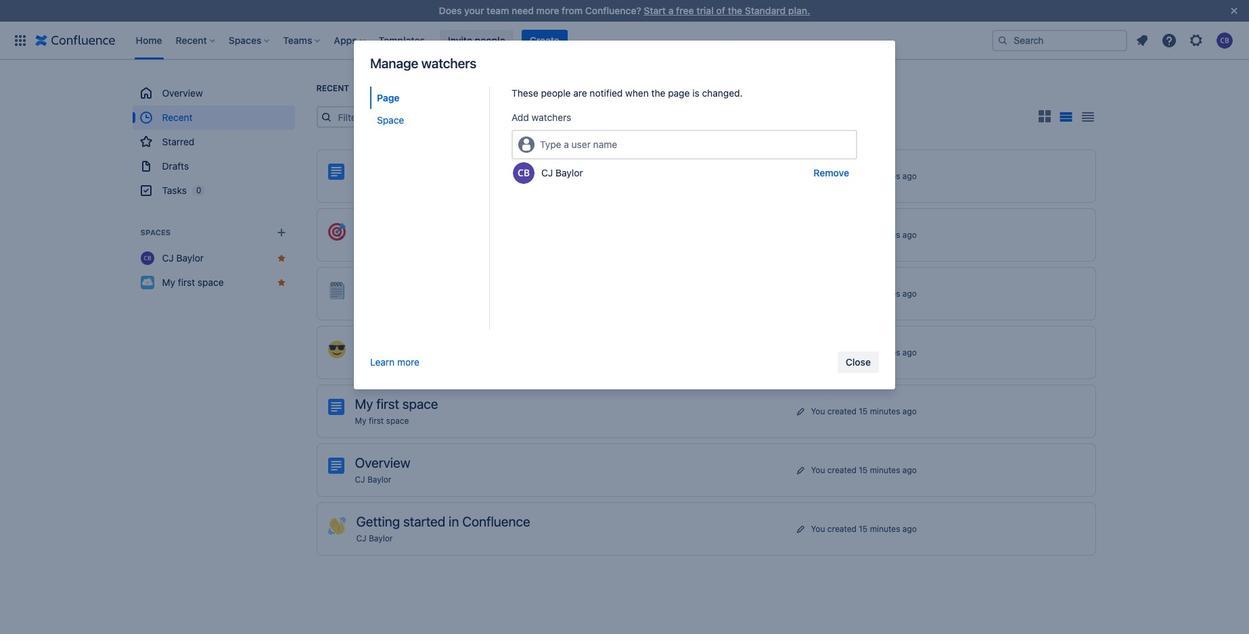 Task type: vqa. For each thing, say whether or not it's contained in the screenshot.
ed related to ed Software project
no



Task type: locate. For each thing, give the bounding box(es) containing it.
spaces down tasks
[[140, 228, 171, 237]]

0 horizontal spatial overview
[[162, 87, 203, 99]]

cj up getting
[[355, 475, 365, 485]]

2 15 from the top
[[859, 230, 868, 240]]

add watchers
[[512, 112, 571, 123]]

team left need
[[487, 5, 509, 16]]

ago
[[903, 171, 917, 181], [903, 230, 917, 240], [903, 289, 917, 299], [903, 347, 917, 358], [903, 406, 917, 417], [903, 465, 917, 475], [903, 524, 917, 534]]

template - meeting notes my first space
[[356, 279, 508, 309]]

my inside template - meeting notes my first space
[[356, 298, 368, 309]]

15 minutes ago for template - meeting notes
[[859, 289, 917, 299]]

1 you from the top
[[811, 171, 825, 181]]

0 vertical spatial page image
[[328, 164, 344, 180]]

2 created from the top
[[827, 347, 857, 358]]

cj baylor link up my first space
[[132, 246, 295, 271]]

0 vertical spatial the
[[728, 5, 742, 16]]

list image
[[1060, 113, 1073, 122]]

5 you from the top
[[811, 524, 825, 534]]

notes
[[475, 279, 508, 294]]

global element
[[8, 21, 992, 59]]

created for my first space
[[827, 406, 857, 417]]

first inside template - weekly status report my first space
[[370, 240, 385, 250]]

you for my first space
[[811, 406, 825, 417]]

baylor inside getting started in confluence cj baylor
[[369, 534, 393, 544]]

baylor inside 'overview cj baylor'
[[367, 475, 391, 485]]

3 you from the top
[[811, 406, 825, 417]]

by
[[610, 111, 620, 122]]

1 15 from the top
[[859, 171, 868, 181]]

1 you created 15 minutes ago from the top
[[811, 171, 917, 181]]

me
[[623, 111, 636, 122]]

your right out
[[473, 161, 499, 177]]

more left from
[[536, 5, 559, 16]]

start a free trial of the standard plan. link
[[644, 5, 810, 16]]

1 15 minutes ago from the top
[[859, 230, 917, 240]]

template left the 'weekly'
[[356, 220, 411, 235]]

page image left 'overview cj baylor'
[[328, 458, 344, 474]]

manage watchers dialog
[[354, 41, 895, 390]]

3 created from the top
[[827, 406, 857, 417]]

baylor down type a user name
[[556, 167, 583, 179]]

-
[[414, 220, 420, 235], [414, 279, 420, 294], [414, 338, 420, 353]]

15 minutes ago
[[859, 230, 917, 240], [859, 289, 917, 299]]

started
[[403, 514, 445, 530]]

4 created from the top
[[827, 465, 857, 475]]

1 vertical spatial a
[[564, 139, 569, 150]]

1 horizontal spatial a
[[668, 5, 674, 16]]

learn more link
[[370, 356, 420, 369]]

these
[[512, 87, 538, 99]]

minutes
[[870, 171, 900, 181], [870, 230, 900, 240], [870, 289, 900, 299], [870, 347, 900, 358], [870, 406, 900, 417], [870, 465, 900, 475], [870, 524, 900, 534]]

worked
[[508, 111, 541, 122]]

2 unstar this space image from the top
[[276, 277, 287, 288]]

close image
[[1226, 3, 1242, 19]]

:notepad_spiral: image
[[328, 282, 345, 300], [328, 282, 345, 300]]

people left are
[[541, 87, 571, 99]]

out
[[435, 161, 454, 177]]

3 you created 15 minutes ago from the top
[[811, 406, 917, 417]]

create
[[530, 34, 560, 46]]

people inside manage watchers dialog
[[541, 87, 571, 99]]

overview down the my first space my first space
[[355, 455, 410, 471]]

1 vertical spatial page image
[[328, 458, 344, 474]]

page image left get on the top left of the page
[[328, 164, 344, 180]]

1 horizontal spatial watchers
[[532, 112, 571, 123]]

1 vertical spatial your
[[473, 161, 499, 177]]

5 ago from the top
[[903, 406, 917, 417]]

2 vertical spatial cj baylor link
[[356, 534, 393, 544]]

a left free
[[668, 5, 674, 16]]

starred
[[162, 136, 194, 148]]

cj inside getting started in confluence cj baylor
[[356, 534, 366, 544]]

6 ago from the top
[[903, 465, 917, 475]]

overview inside "group"
[[162, 87, 203, 99]]

3 - from the top
[[414, 338, 420, 353]]

my first space link for my
[[355, 416, 409, 426]]

- inside template - weekly status report my first space
[[414, 220, 420, 235]]

tab list
[[370, 87, 489, 330], [448, 106, 642, 128]]

1 vertical spatial recent
[[162, 112, 193, 123]]

more inside learn more link
[[397, 357, 420, 368]]

watchers for manage watchers
[[421, 55, 476, 71]]

1 template from the top
[[356, 220, 411, 235]]

cj baylor link for getting
[[356, 534, 393, 544]]

0 vertical spatial -
[[414, 220, 420, 235]]

0 vertical spatial your
[[464, 5, 484, 16]]

1 vertical spatial 15 minutes ago
[[859, 289, 917, 299]]

1 horizontal spatial cj baylor
[[541, 167, 583, 179]]

5 created from the top
[[827, 524, 857, 534]]

is
[[692, 87, 699, 99]]

3 ago from the top
[[903, 289, 917, 299]]

:sunglasses: image
[[328, 341, 345, 359], [328, 341, 345, 359]]

5 you created 15 minutes ago from the top
[[811, 524, 917, 534]]

created for overview
[[827, 465, 857, 475]]

baylor
[[556, 167, 583, 179], [176, 252, 204, 264], [367, 475, 391, 485], [369, 534, 393, 544]]

create a space image
[[273, 225, 289, 241]]

created by me
[[572, 111, 636, 122]]

2 - from the top
[[414, 279, 420, 294]]

your
[[464, 5, 484, 16], [473, 161, 499, 177]]

1 vertical spatial people
[[541, 87, 571, 99]]

space inside template - meeting notes my first space
[[387, 298, 410, 309]]

recent
[[316, 83, 349, 93], [162, 112, 193, 123]]

1 vertical spatial watchers
[[532, 112, 571, 123]]

template up learn at the bottom left of page
[[356, 338, 411, 353]]

confluence image
[[35, 32, 115, 48], [35, 32, 115, 48]]

2 vertical spatial the
[[380, 161, 399, 177]]

invite people button
[[440, 29, 513, 51]]

get
[[355, 161, 376, 177]]

0 horizontal spatial of
[[457, 161, 469, 177]]

my first space link
[[355, 181, 409, 191], [132, 271, 295, 295], [356, 357, 410, 367], [355, 416, 409, 426]]

banner
[[0, 21, 1249, 60]]

4 you created 15 minutes ago from the top
[[811, 465, 917, 475]]

6 minutes from the top
[[870, 465, 900, 475]]

the left page
[[651, 87, 665, 99]]

2 minutes from the top
[[870, 230, 900, 240]]

0 horizontal spatial a
[[564, 139, 569, 150]]

2 you from the top
[[811, 347, 825, 358]]

your right the does
[[464, 5, 484, 16]]

6 15 from the top
[[859, 465, 868, 475]]

0 vertical spatial template
[[356, 220, 411, 235]]

4 you from the top
[[811, 465, 825, 475]]

cj baylor link down getting
[[356, 534, 393, 544]]

the right trial
[[728, 5, 742, 16]]

cj baylor up my first space
[[162, 252, 204, 264]]

template left meeting
[[356, 279, 411, 294]]

0 vertical spatial team
[[487, 5, 509, 16]]

need
[[512, 5, 534, 16]]

2 vertical spatial template
[[356, 338, 411, 353]]

overview link
[[132, 81, 295, 106]]

1 vertical spatial cj baylor link
[[355, 475, 391, 485]]

of
[[716, 5, 725, 16], [457, 161, 469, 177]]

first inside template - meeting notes my first space
[[370, 298, 385, 309]]

1 vertical spatial of
[[457, 161, 469, 177]]

watchers
[[421, 55, 476, 71], [532, 112, 571, 123]]

1 vertical spatial template
[[356, 279, 411, 294]]

3 template from the top
[[356, 338, 411, 353]]

template
[[356, 220, 411, 235], [356, 279, 411, 294], [356, 338, 411, 353]]

cj inside 'overview cj baylor'
[[355, 475, 365, 485]]

0 horizontal spatial people
[[475, 34, 505, 46]]

overview for overview cj baylor
[[355, 455, 410, 471]]

your inside get the most out of your team space my first space
[[473, 161, 499, 177]]

first
[[369, 181, 384, 191], [370, 240, 385, 250], [178, 277, 195, 288], [370, 298, 385, 309], [370, 357, 385, 367], [376, 397, 399, 412], [369, 416, 384, 426]]

worked on button
[[502, 106, 561, 128]]

first inside get the most out of your team space my first space
[[369, 181, 384, 191]]

1 vertical spatial the
[[651, 87, 665, 99]]

of right out
[[457, 161, 469, 177]]

1 vertical spatial cj baylor
[[162, 252, 204, 264]]

of right trial
[[716, 5, 725, 16]]

template inside template - project plan my first space
[[356, 338, 411, 353]]

space
[[535, 161, 571, 177], [386, 181, 409, 191], [387, 240, 410, 250], [198, 277, 224, 288], [387, 298, 410, 309], [387, 357, 410, 367], [402, 397, 438, 412], [386, 416, 409, 426]]

0 horizontal spatial watchers
[[421, 55, 476, 71]]

0 horizontal spatial recent
[[162, 112, 193, 123]]

group
[[132, 81, 295, 203]]

learn
[[370, 357, 395, 368]]

4 15 from the top
[[859, 347, 868, 358]]

people right invite
[[475, 34, 505, 46]]

overview up recent link
[[162, 87, 203, 99]]

1 horizontal spatial overview
[[355, 455, 410, 471]]

plan
[[468, 338, 493, 353]]

1 vertical spatial unstar this space image
[[276, 277, 287, 288]]

1 unstar this space image from the top
[[276, 253, 287, 264]]

cj down getting
[[356, 534, 366, 544]]

type
[[540, 139, 561, 150]]

1 horizontal spatial of
[[716, 5, 725, 16]]

15
[[859, 171, 868, 181], [859, 230, 868, 240], [859, 289, 868, 299], [859, 347, 868, 358], [859, 406, 868, 417], [859, 465, 868, 475], [859, 524, 868, 534]]

- left project
[[414, 338, 420, 353]]

2 template from the top
[[356, 279, 411, 294]]

cj down type
[[541, 167, 553, 179]]

2 vertical spatial -
[[414, 338, 420, 353]]

overview
[[162, 87, 203, 99], [355, 455, 410, 471]]

when
[[625, 87, 649, 99]]

cj
[[541, 167, 553, 179], [162, 252, 174, 264], [355, 475, 365, 485], [356, 534, 366, 544]]

2 15 minutes ago from the top
[[859, 289, 917, 299]]

remove
[[814, 167, 849, 179]]

0 vertical spatial spaces
[[229, 34, 261, 46]]

2 you created 15 minutes ago from the top
[[811, 347, 917, 358]]

created
[[572, 111, 607, 122]]

more
[[536, 5, 559, 16], [397, 357, 420, 368]]

1 horizontal spatial spaces
[[229, 34, 261, 46]]

recent up starred
[[162, 112, 193, 123]]

changed.
[[702, 87, 743, 99]]

apps
[[334, 34, 357, 46]]

created
[[827, 171, 857, 181], [827, 347, 857, 358], [827, 406, 857, 417], [827, 465, 857, 475], [827, 524, 857, 534]]

close
[[846, 357, 871, 368]]

baylor up my first space
[[176, 252, 204, 264]]

you
[[811, 171, 825, 181], [811, 347, 825, 358], [811, 406, 825, 417], [811, 465, 825, 475], [811, 524, 825, 534]]

0 horizontal spatial the
[[380, 161, 399, 177]]

0 vertical spatial of
[[716, 5, 725, 16]]

invite people
[[448, 34, 505, 46]]

the right get on the top left of the page
[[380, 161, 399, 177]]

0 vertical spatial overview
[[162, 87, 203, 99]]

you created 15 minutes ago
[[811, 171, 917, 181], [811, 347, 917, 358], [811, 406, 917, 417], [811, 465, 917, 475], [811, 524, 917, 534]]

1 vertical spatial -
[[414, 279, 420, 294]]

1 vertical spatial overview
[[355, 455, 410, 471]]

a left user
[[564, 139, 569, 150]]

1 horizontal spatial people
[[541, 87, 571, 99]]

1 horizontal spatial recent
[[316, 83, 349, 93]]

1 vertical spatial more
[[397, 357, 420, 368]]

- inside template - project plan my first space
[[414, 338, 420, 353]]

start
[[644, 5, 666, 16]]

- left the 'weekly'
[[414, 220, 420, 235]]

unstar this space image
[[276, 253, 287, 264], [276, 277, 287, 288]]

- inside template - meeting notes my first space
[[414, 279, 420, 294]]

more right learn at the bottom left of page
[[397, 357, 420, 368]]

template for template - weekly status report
[[356, 220, 411, 235]]

:wave: image
[[328, 518, 345, 535], [328, 518, 345, 535]]

:dart: image
[[328, 223, 345, 241], [328, 223, 345, 241]]

1 - from the top
[[414, 220, 420, 235]]

0 vertical spatial unstar this space image
[[276, 253, 287, 264]]

baylor down getting
[[369, 534, 393, 544]]

0 horizontal spatial spaces
[[140, 228, 171, 237]]

page image for overview
[[328, 458, 344, 474]]

Search field
[[992, 29, 1127, 51]]

1 minutes from the top
[[870, 171, 900, 181]]

spaces up overview link
[[229, 34, 261, 46]]

0 vertical spatial 15 minutes ago
[[859, 230, 917, 240]]

created by me button
[[566, 106, 642, 128]]

free
[[676, 5, 694, 16]]

1 created from the top
[[827, 171, 857, 181]]

cj baylor link up getting
[[355, 475, 391, 485]]

0 vertical spatial cj baylor
[[541, 167, 583, 179]]

2 horizontal spatial the
[[728, 5, 742, 16]]

cj up my first space
[[162, 252, 174, 264]]

baylor up getting
[[367, 475, 391, 485]]

0 horizontal spatial cj baylor
[[162, 252, 204, 264]]

1 vertical spatial spaces
[[140, 228, 171, 237]]

7 ago from the top
[[903, 524, 917, 534]]

compact list image
[[1080, 109, 1096, 125]]

you created 15 minutes ago for overview
[[811, 465, 917, 475]]

0 vertical spatial recent
[[316, 83, 349, 93]]

0 vertical spatial people
[[475, 34, 505, 46]]

0 horizontal spatial more
[[397, 357, 420, 368]]

my
[[355, 181, 366, 191], [356, 240, 368, 250], [162, 277, 175, 288], [356, 298, 368, 309], [356, 357, 368, 367], [355, 397, 373, 412], [355, 416, 366, 426]]

people inside button
[[475, 34, 505, 46]]

page image
[[328, 164, 344, 180], [328, 458, 344, 474]]

recent down the apps in the left top of the page
[[316, 83, 349, 93]]

1 vertical spatial team
[[502, 161, 532, 177]]

1 page image from the top
[[328, 164, 344, 180]]

you for getting started in confluence
[[811, 524, 825, 534]]

a
[[668, 5, 674, 16], [564, 139, 569, 150]]

tab list containing page
[[370, 87, 489, 330]]

- left meeting
[[414, 279, 420, 294]]

the inside get the most out of your team space my first space
[[380, 161, 399, 177]]

cj baylor down type
[[541, 167, 583, 179]]

1 horizontal spatial the
[[651, 87, 665, 99]]

template inside template - meeting notes my first space
[[356, 279, 411, 294]]

2 page image from the top
[[328, 458, 344, 474]]

0 vertical spatial more
[[536, 5, 559, 16]]

team
[[487, 5, 509, 16], [502, 161, 532, 177]]

my first space link for get
[[355, 181, 409, 191]]

people
[[475, 34, 505, 46], [541, 87, 571, 99]]

team down add
[[502, 161, 532, 177]]

getting
[[356, 514, 400, 530]]

templates link
[[375, 29, 429, 51]]

starred link
[[132, 130, 295, 154]]

0 vertical spatial watchers
[[421, 55, 476, 71]]

template inside template - weekly status report my first space
[[356, 220, 411, 235]]



Task type: describe. For each thing, give the bounding box(es) containing it.
remove button
[[805, 162, 857, 184]]

a inside dialog
[[564, 139, 569, 150]]

overview cj baylor
[[355, 455, 410, 485]]

create link
[[522, 29, 568, 51]]

overview for overview
[[162, 87, 203, 99]]

my first space link for template
[[356, 357, 410, 367]]

manage watchers
[[370, 55, 476, 71]]

apps button
[[330, 29, 371, 51]]

home link
[[132, 29, 166, 51]]

manage
[[370, 55, 418, 71]]

unstar this space image for my first space
[[276, 277, 287, 288]]

Filter by title field
[[334, 108, 446, 127]]

you created 15 minutes ago for my first space
[[811, 406, 917, 417]]

spaces inside popup button
[[229, 34, 261, 46]]

invite
[[448, 34, 472, 46]]

plan.
[[788, 5, 810, 16]]

template for template - meeting notes
[[356, 279, 411, 294]]

7 15 from the top
[[859, 524, 868, 534]]

- for meeting
[[414, 279, 420, 294]]

baylor inside manage watchers dialog
[[556, 167, 583, 179]]

confluence
[[462, 514, 530, 530]]

does your team need more from confluence? start a free trial of the standard plan.
[[439, 5, 810, 16]]

my inside template - project plan my first space
[[356, 357, 368, 367]]

watchers for add watchers
[[532, 112, 571, 123]]

7 minutes from the top
[[870, 524, 900, 534]]

15 minutes ago for template - weekly status report
[[859, 230, 917, 240]]

4 ago from the top
[[903, 347, 917, 358]]

my inside template - weekly status report my first space
[[356, 240, 368, 250]]

user
[[572, 139, 591, 150]]

page image
[[328, 399, 344, 415]]

does
[[439, 5, 462, 16]]

created for getting started in confluence
[[827, 524, 857, 534]]

name
[[593, 139, 617, 150]]

settings icon image
[[1188, 32, 1205, 48]]

of inside get the most out of your team space my first space
[[457, 161, 469, 177]]

tab list inside manage watchers dialog
[[370, 87, 489, 330]]

home
[[136, 34, 162, 46]]

spaces button
[[225, 29, 275, 51]]

people for invite
[[475, 34, 505, 46]]

page image for get
[[328, 164, 344, 180]]

1 horizontal spatial more
[[536, 5, 559, 16]]

standard
[[745, 5, 786, 16]]

cj baylor inside manage watchers dialog
[[541, 167, 583, 179]]

5 15 from the top
[[859, 406, 868, 417]]

1 ago from the top
[[903, 171, 917, 181]]

tab list containing worked on
[[448, 106, 642, 128]]

worked on
[[508, 111, 555, 122]]

recent link
[[132, 106, 295, 130]]

recent inside recent link
[[162, 112, 193, 123]]

status
[[470, 220, 506, 235]]

weekly
[[423, 220, 466, 235]]

templates
[[379, 34, 425, 46]]

team inside get the most out of your team space my first space
[[502, 161, 532, 177]]

you created 15 minutes ago for getting started in confluence
[[811, 524, 917, 534]]

type a user name
[[540, 139, 617, 150]]

meeting
[[423, 279, 472, 294]]

Add watchers text field
[[540, 138, 543, 152]]

get the most out of your team space my first space
[[355, 161, 571, 191]]

drafts
[[162, 160, 189, 172]]

in
[[449, 514, 459, 530]]

the inside manage watchers dialog
[[651, 87, 665, 99]]

- for weekly
[[414, 220, 420, 235]]

my inside get the most out of your team space my first space
[[355, 181, 366, 191]]

tasks
[[162, 185, 187, 196]]

0 vertical spatial a
[[668, 5, 674, 16]]

my first space
[[162, 277, 224, 288]]

5 minutes from the top
[[870, 406, 900, 417]]

my first space my first space
[[355, 397, 438, 426]]

people for these
[[541, 87, 571, 99]]

cj inside manage watchers dialog
[[541, 167, 553, 179]]

2 ago from the top
[[903, 230, 917, 240]]

template - weekly status report my first space
[[356, 220, 545, 250]]

unstar this space image for cj baylor
[[276, 253, 287, 264]]

these people are notified when the page is changed.
[[512, 87, 743, 99]]

banner containing home
[[0, 21, 1249, 60]]

template - project plan my first space
[[356, 338, 493, 367]]

from
[[562, 5, 583, 16]]

cards image
[[1036, 108, 1053, 124]]

3 15 from the top
[[859, 289, 868, 299]]

you for overview
[[811, 465, 825, 475]]

getting started in confluence cj baylor
[[356, 514, 530, 544]]

group containing overview
[[132, 81, 295, 203]]

close button
[[838, 352, 879, 374]]

0 vertical spatial cj baylor link
[[132, 246, 295, 271]]

report
[[509, 220, 545, 235]]

first inside template - project plan my first space
[[370, 357, 385, 367]]

cj baylor link for overview
[[355, 475, 391, 485]]

space inside template - project plan my first space
[[387, 357, 410, 367]]

are
[[573, 87, 587, 99]]

confluence?
[[585, 5, 641, 16]]

3 minutes from the top
[[870, 289, 900, 299]]

space
[[377, 114, 404, 126]]

drafts link
[[132, 154, 295, 179]]

0
[[196, 185, 201, 196]]

add
[[512, 112, 529, 123]]

learn more
[[370, 357, 420, 368]]

space inside template - weekly status report my first space
[[387, 240, 410, 250]]

most
[[402, 161, 432, 177]]

4 minutes from the top
[[870, 347, 900, 358]]

project
[[423, 338, 465, 353]]

page
[[377, 92, 400, 104]]

- for project
[[414, 338, 420, 353]]

trial
[[696, 5, 714, 16]]

on
[[544, 111, 555, 122]]

page
[[668, 87, 690, 99]]

notified
[[590, 87, 623, 99]]

search image
[[997, 35, 1008, 46]]



